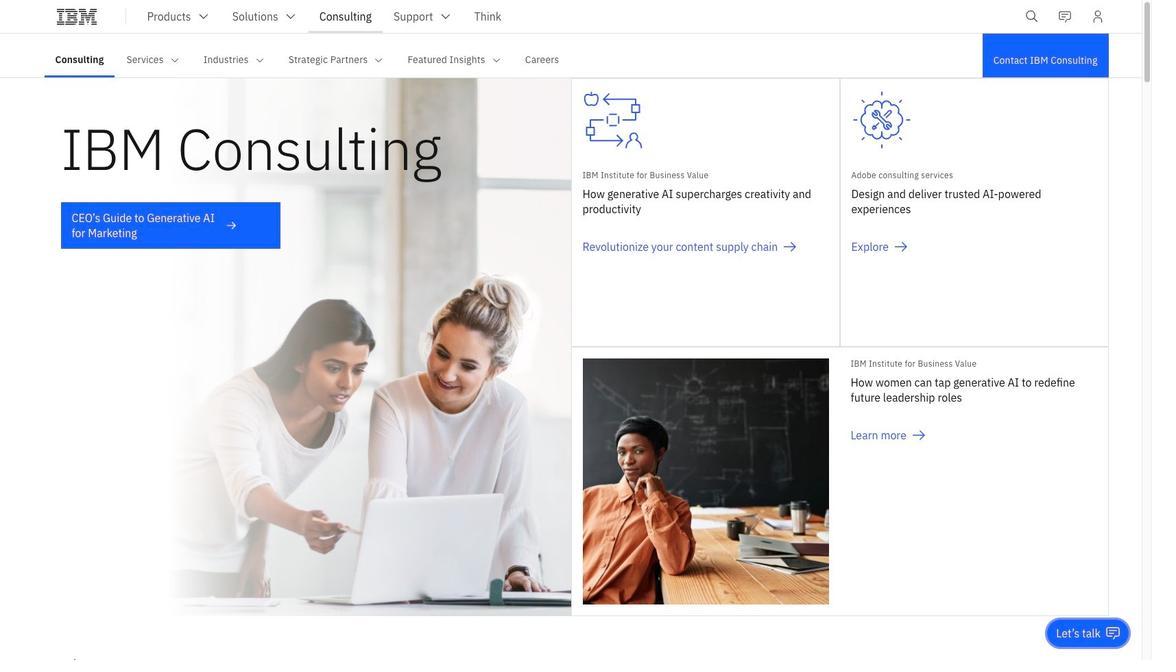 Task type: locate. For each thing, give the bounding box(es) containing it.
let's talk element
[[1057, 626, 1101, 642]]



Task type: vqa. For each thing, say whether or not it's contained in the screenshot.
Your privacy choices element
no



